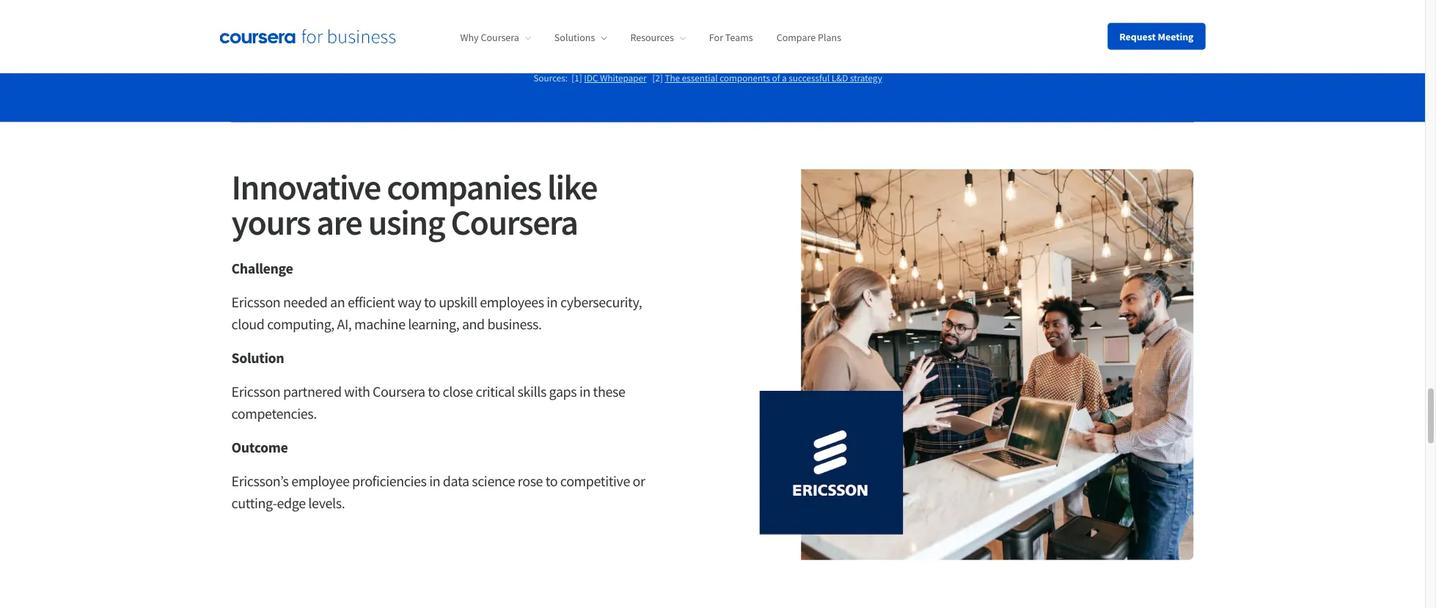 Task type: describe. For each thing, give the bounding box(es) containing it.
needed
[[283, 292, 327, 311]]

for teams link
[[709, 31, 753, 44]]

outcome
[[231, 438, 288, 456]]

coursera inside ericsson partnered with coursera to close critical skills gaps in these competencies.
[[373, 382, 425, 400]]

skills
[[517, 382, 546, 400]]

ericsson for computing,
[[231, 292, 280, 311]]

rose
[[518, 471, 543, 490]]

way
[[398, 292, 421, 311]]

ericsson needed an efficient way to upskill employees in cybersecurity, cloud computing, ai, machine learning, and business.
[[231, 292, 642, 333]]

plans
[[818, 31, 841, 44]]

and
[[462, 314, 485, 333]]

edge
[[277, 493, 306, 512]]

competitive
[[560, 471, 630, 490]]

compare plans link
[[776, 31, 841, 44]]

to inside the ericsson's employee proficiencies in data science rose to competitive or cutting-edge levels.
[[545, 471, 558, 490]]

teams
[[725, 31, 753, 44]]

efficient
[[348, 292, 395, 311]]

ericsson's employee proficiencies in data science rose to competitive or cutting-edge levels.
[[231, 471, 645, 512]]

solutions link
[[554, 31, 607, 44]]

ericsson's
[[231, 471, 289, 490]]

why coursera
[[460, 31, 519, 44]]

coursera inside innovative companies like yours are using coursera
[[451, 200, 578, 244]]

levels.
[[308, 493, 345, 512]]

business.
[[487, 314, 542, 333]]

these
[[593, 382, 625, 400]]

computing,
[[267, 314, 334, 333]]

using
[[368, 200, 445, 244]]

request meeting
[[1119, 30, 1194, 43]]

why
[[460, 31, 479, 44]]

ericson case study image
[[759, 169, 1194, 560]]

compare plans
[[776, 31, 841, 44]]

gaps
[[549, 382, 577, 400]]

solutions
[[554, 31, 595, 44]]

learning,
[[408, 314, 459, 333]]

innovative companies like yours are using coursera
[[231, 164, 597, 244]]

companies
[[387, 164, 541, 209]]

cybersecurity,
[[560, 292, 642, 311]]

critical
[[476, 382, 515, 400]]

proficiencies
[[352, 471, 427, 490]]



Task type: locate. For each thing, give the bounding box(es) containing it.
ericsson up cloud
[[231, 292, 280, 311]]

employee
[[291, 471, 349, 490]]

meeting
[[1158, 30, 1194, 43]]

an
[[330, 292, 345, 311]]

in inside ericsson partnered with coursera to close critical skills gaps in these competencies.
[[579, 382, 590, 400]]

are
[[316, 200, 362, 244]]

cutting-
[[231, 493, 277, 512]]

resources
[[630, 31, 674, 44]]

resources link
[[630, 31, 686, 44]]

in left data at left
[[429, 471, 440, 490]]

ericsson up competencies.
[[231, 382, 280, 400]]

ericsson for competencies.
[[231, 382, 280, 400]]

0 vertical spatial coursera
[[481, 31, 519, 44]]

to left "close"
[[428, 382, 440, 400]]

to inside 'ericsson needed an efficient way to upskill employees in cybersecurity, cloud computing, ai, machine learning, and business.'
[[424, 292, 436, 311]]

solution
[[231, 348, 284, 367]]

compare
[[776, 31, 816, 44]]

0 vertical spatial to
[[424, 292, 436, 311]]

or
[[633, 471, 645, 490]]

1 vertical spatial coursera
[[451, 200, 578, 244]]

0 vertical spatial in
[[547, 292, 558, 311]]

1 vertical spatial in
[[579, 382, 590, 400]]

in inside 'ericsson needed an efficient way to upskill employees in cybersecurity, cloud computing, ai, machine learning, and business.'
[[547, 292, 558, 311]]

with
[[344, 382, 370, 400]]

for
[[709, 31, 723, 44]]

1 vertical spatial to
[[428, 382, 440, 400]]

coursera for business image
[[220, 29, 396, 44]]

yours
[[231, 200, 310, 244]]

to
[[424, 292, 436, 311], [428, 382, 440, 400], [545, 471, 558, 490]]

data
[[443, 471, 469, 490]]

1 vertical spatial ericsson
[[231, 382, 280, 400]]

to inside ericsson partnered with coursera to close critical skills gaps in these competencies.
[[428, 382, 440, 400]]

ericsson inside ericsson partnered with coursera to close critical skills gaps in these competencies.
[[231, 382, 280, 400]]

ericsson inside 'ericsson needed an efficient way to upskill employees in cybersecurity, cloud computing, ai, machine learning, and business.'
[[231, 292, 280, 311]]

competencies.
[[231, 404, 317, 422]]

ericsson
[[231, 292, 280, 311], [231, 382, 280, 400]]

cloud
[[231, 314, 264, 333]]

machine
[[354, 314, 405, 333]]

ai,
[[337, 314, 352, 333]]

0 vertical spatial ericsson
[[231, 292, 280, 311]]

2 vertical spatial in
[[429, 471, 440, 490]]

in right employees
[[547, 292, 558, 311]]

challenge
[[231, 259, 293, 277]]

for teams
[[709, 31, 753, 44]]

innovative
[[231, 164, 381, 209]]

2 vertical spatial to
[[545, 471, 558, 490]]

2 ericsson from the top
[[231, 382, 280, 400]]

request
[[1119, 30, 1156, 43]]

science
[[472, 471, 515, 490]]

like
[[547, 164, 597, 209]]

1 horizontal spatial in
[[547, 292, 558, 311]]

to right the way
[[424, 292, 436, 311]]

in inside the ericsson's employee proficiencies in data science rose to competitive or cutting-edge levels.
[[429, 471, 440, 490]]

request meeting button
[[1108, 23, 1205, 50]]

employees
[[480, 292, 544, 311]]

in right 'gaps'
[[579, 382, 590, 400]]

upskill
[[439, 292, 477, 311]]

partnered
[[283, 382, 341, 400]]

coursera
[[481, 31, 519, 44], [451, 200, 578, 244], [373, 382, 425, 400]]

0 horizontal spatial in
[[429, 471, 440, 490]]

1 ericsson from the top
[[231, 292, 280, 311]]

why coursera link
[[460, 31, 531, 44]]

2 vertical spatial coursera
[[373, 382, 425, 400]]

close
[[443, 382, 473, 400]]

ericsson partnered with coursera to close critical skills gaps in these competencies.
[[231, 382, 625, 422]]

in
[[547, 292, 558, 311], [579, 382, 590, 400], [429, 471, 440, 490]]

to right rose
[[545, 471, 558, 490]]

2 horizontal spatial in
[[579, 382, 590, 400]]



Task type: vqa. For each thing, say whether or not it's contained in the screenshot.
REQUEST MEETING BUTTON on the right
yes



